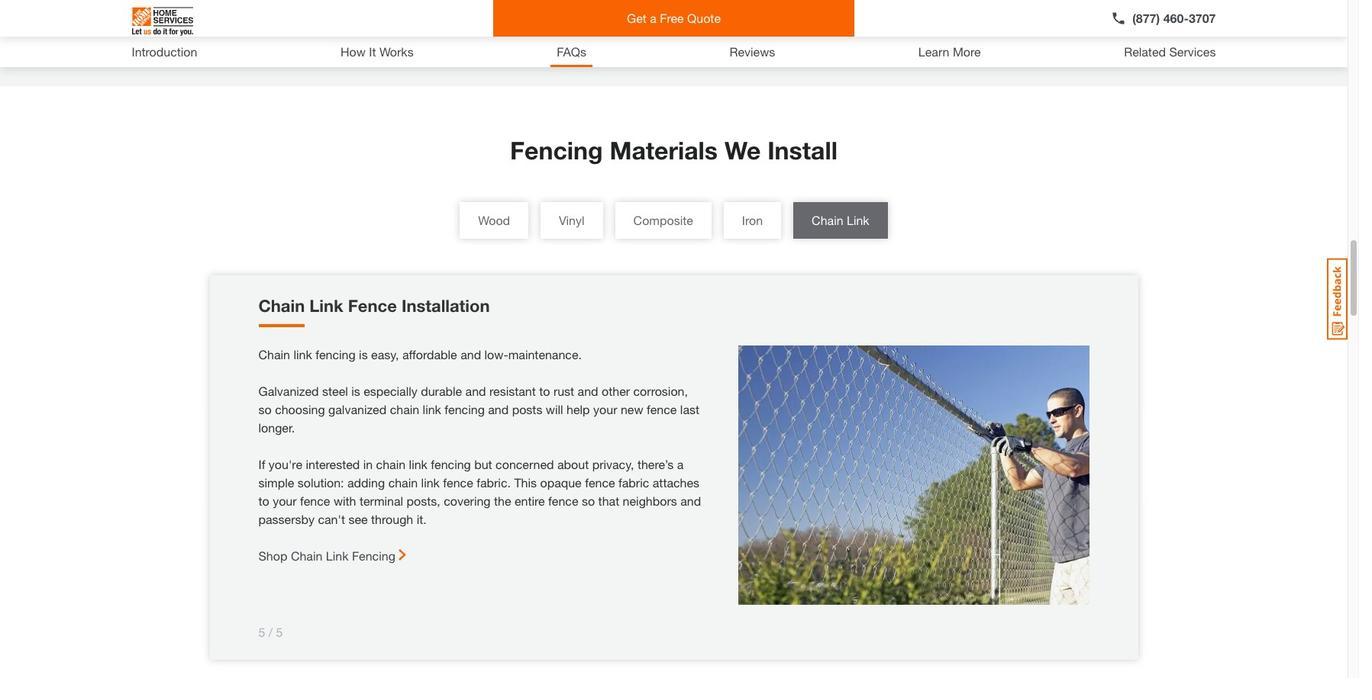Task type: locate. For each thing, give the bounding box(es) containing it.
fencing down durable
[[445, 402, 485, 417]]

so up the longer.
[[259, 402, 272, 417]]

adding
[[347, 476, 385, 490]]

fencing left but
[[431, 457, 471, 472]]

0 vertical spatial so
[[259, 402, 272, 417]]

is inside galvanized steel is especially durable and resistant to rust and other corrosion, so choosing galvanized chain link fencing and posts will help your new fence last longer.
[[351, 384, 360, 399]]

iron
[[742, 213, 763, 228]]

is up galvanized
[[351, 384, 360, 399]]

0 vertical spatial link
[[847, 213, 870, 228]]

see
[[349, 512, 368, 527]]

0 vertical spatial your
[[593, 402, 617, 417]]

a right get
[[650, 11, 657, 25]]

wood
[[478, 213, 510, 228]]

0 horizontal spatial so
[[259, 402, 272, 417]]

chain down especially
[[390, 402, 419, 417]]

feedback link image
[[1327, 258, 1348, 341]]

and up help
[[578, 384, 598, 399]]

1 vertical spatial to
[[259, 494, 269, 509]]

link inside 'link'
[[326, 549, 349, 564]]

installation
[[402, 296, 490, 316]]

chain link fencing is easy, affordable and low-maintenance.
[[259, 347, 582, 362]]

shop chain link fencing
[[259, 549, 395, 564]]

is
[[359, 347, 368, 362], [351, 384, 360, 399]]

choosing
[[275, 402, 325, 417]]

you're
[[269, 457, 302, 472]]

if
[[259, 457, 265, 472]]

will
[[546, 402, 563, 417]]

introduction
[[132, 44, 197, 59]]

terminal
[[360, 494, 403, 509]]

steel
[[322, 384, 348, 399]]

1 horizontal spatial your
[[593, 402, 617, 417]]

to down simple
[[259, 494, 269, 509]]

is left easy,
[[359, 347, 368, 362]]

privacy,
[[592, 457, 634, 472]]

a inside button
[[650, 11, 657, 25]]

5 / 5
[[259, 625, 283, 640]]

and down attaches
[[681, 494, 701, 509]]

reviews
[[730, 44, 775, 59]]

chain link
[[812, 213, 870, 228]]

fencing inside 'link'
[[352, 549, 395, 564]]

1 vertical spatial link
[[310, 296, 343, 316]]

solution:
[[298, 476, 344, 490]]

durable
[[421, 384, 462, 399]]

0 vertical spatial fencing
[[316, 347, 356, 362]]

passersby
[[259, 512, 315, 527]]

vinyl
[[559, 213, 585, 228]]

that
[[598, 494, 619, 509]]

to left rust
[[539, 384, 550, 399]]

5 left /
[[259, 625, 265, 640]]

fence
[[647, 402, 677, 417], [443, 476, 473, 490], [585, 476, 615, 490], [300, 494, 330, 509], [548, 494, 579, 509]]

1 vertical spatial a
[[677, 457, 684, 472]]

your down other
[[593, 402, 617, 417]]

2 vertical spatial fencing
[[431, 457, 471, 472]]

to
[[539, 384, 550, 399], [259, 494, 269, 509]]

1 horizontal spatial so
[[582, 494, 595, 509]]

fencing down see
[[352, 549, 395, 564]]

link
[[294, 347, 312, 362], [423, 402, 441, 417], [409, 457, 428, 472], [421, 476, 440, 490]]

chain right in
[[376, 457, 406, 472]]

and
[[461, 347, 481, 362], [466, 384, 486, 399], [578, 384, 598, 399], [488, 402, 509, 417], [681, 494, 701, 509]]

your up "passersby"
[[273, 494, 297, 509]]

5
[[259, 625, 265, 640], [276, 625, 283, 640]]

1 vertical spatial so
[[582, 494, 595, 509]]

fence down opaque
[[548, 494, 579, 509]]

1 horizontal spatial 5
[[276, 625, 283, 640]]

1 horizontal spatial fencing
[[510, 136, 603, 165]]

new
[[621, 402, 643, 417]]

link for chain link fence installation
[[310, 296, 343, 316]]

0 horizontal spatial 5
[[259, 625, 265, 640]]

fencing up vinyl
[[510, 136, 603, 165]]

so left the that
[[582, 494, 595, 509]]

but
[[474, 457, 492, 472]]

this
[[514, 476, 537, 490]]

corrosion,
[[633, 384, 688, 399]]

(877)
[[1133, 11, 1160, 25]]

1 horizontal spatial a
[[677, 457, 684, 472]]

0 vertical spatial chain
[[390, 402, 419, 417]]

1 vertical spatial your
[[273, 494, 297, 509]]

(877) 460-3707 link
[[1111, 9, 1216, 27]]

chain for chain link
[[812, 213, 844, 228]]

your inside if you're interested in chain link fencing but concerned about privacy, there's a simple solution: adding chain link fence fabric. this opaque fence fabric attaches to your fence with terminal posts, covering the entire fence so that neighbors and passersby can't see through it.
[[273, 494, 297, 509]]

free
[[660, 11, 684, 25]]

5 right /
[[276, 625, 283, 640]]

0 vertical spatial to
[[539, 384, 550, 399]]

chain inside 'link'
[[291, 549, 323, 564]]

1 vertical spatial is
[[351, 384, 360, 399]]

2 vertical spatial link
[[326, 549, 349, 564]]

can't
[[318, 512, 345, 527]]

your
[[593, 402, 617, 417], [273, 494, 297, 509]]

fencing
[[316, 347, 356, 362], [445, 402, 485, 417], [431, 457, 471, 472]]

simple
[[259, 476, 294, 490]]

to inside if you're interested in chain link fencing but concerned about privacy, there's a simple solution: adding chain link fence fabric. this opaque fence fabric attaches to your fence with terminal posts, covering the entire fence so that neighbors and passersby can't see through it.
[[259, 494, 269, 509]]

1 5 from the left
[[259, 625, 265, 640]]

fencing up the steel
[[316, 347, 356, 362]]

(877) 460-3707
[[1133, 11, 1216, 25]]

1 vertical spatial fencing
[[445, 402, 485, 417]]

related
[[1124, 44, 1166, 59]]

chain
[[812, 213, 844, 228], [259, 296, 305, 316], [259, 347, 290, 362], [291, 549, 323, 564]]

0 horizontal spatial fencing
[[352, 549, 395, 564]]

a
[[650, 11, 657, 25], [677, 457, 684, 472]]

fence down corrosion, on the bottom of the page
[[647, 402, 677, 417]]

low-
[[485, 347, 508, 362]]

fabric.
[[477, 476, 511, 490]]

fencing inside galvanized steel is especially durable and resistant to rust and other corrosion, so choosing galvanized chain link fencing and posts will help your new fence last longer.
[[445, 402, 485, 417]]

a inside if you're interested in chain link fencing but concerned about privacy, there's a simple solution: adding chain link fence fabric. this opaque fence fabric attaches to your fence with terminal posts, covering the entire fence so that neighbors and passersby can't see through it.
[[677, 457, 684, 472]]

to inside galvanized steel is especially durable and resistant to rust and other corrosion, so choosing galvanized chain link fencing and posts will help your new fence last longer.
[[539, 384, 550, 399]]

chain link button
[[794, 202, 888, 239]]

link inside 'button'
[[847, 213, 870, 228]]

opaque
[[540, 476, 582, 490]]

0 vertical spatial a
[[650, 11, 657, 25]]

quote
[[687, 11, 721, 25]]

so inside if you're interested in chain link fencing but concerned about privacy, there's a simple solution: adding chain link fence fabric. this opaque fence fabric attaches to your fence with terminal posts, covering the entire fence so that neighbors and passersby can't see through it.
[[582, 494, 595, 509]]

link for chain link
[[847, 213, 870, 228]]

a up attaches
[[677, 457, 684, 472]]

fence up covering
[[443, 476, 473, 490]]

0 horizontal spatial a
[[650, 11, 657, 25]]

0 horizontal spatial your
[[273, 494, 297, 509]]

chain inside 'button'
[[812, 213, 844, 228]]

1 vertical spatial fencing
[[352, 549, 395, 564]]

about
[[557, 457, 589, 472]]

1 horizontal spatial to
[[539, 384, 550, 399]]

/
[[269, 625, 273, 640]]

460-
[[1164, 11, 1189, 25]]

chain up posts, at the left bottom of page
[[388, 476, 418, 490]]

galvanized
[[328, 402, 387, 417]]

services
[[1170, 44, 1216, 59]]

0 horizontal spatial to
[[259, 494, 269, 509]]

fencing
[[510, 136, 603, 165], [352, 549, 395, 564]]

so
[[259, 402, 272, 417], [582, 494, 595, 509]]



Task type: describe. For each thing, give the bounding box(es) containing it.
resistant
[[490, 384, 536, 399]]

vinyl button
[[541, 202, 603, 239]]

fencing materials we install
[[510, 136, 838, 165]]

2 5 from the left
[[276, 625, 283, 640]]

covering
[[444, 494, 491, 509]]

shop
[[259, 549, 287, 564]]

help
[[567, 402, 590, 417]]

fabric
[[619, 476, 649, 490]]

get a free quote button
[[493, 0, 855, 37]]

composite button
[[615, 202, 712, 239]]

neighbors
[[623, 494, 677, 509]]

learn
[[919, 44, 950, 59]]

especially
[[364, 384, 418, 399]]

faqs
[[557, 44, 587, 59]]

get a free quote
[[627, 11, 721, 25]]

maintenance.
[[508, 347, 582, 362]]

and left low-
[[461, 347, 481, 362]]

rust
[[554, 384, 574, 399]]

and inside if you're interested in chain link fencing but concerned about privacy, there's a simple solution: adding chain link fence fabric. this opaque fence fabric attaches to your fence with terminal posts, covering the entire fence so that neighbors and passersby can't see through it.
[[681, 494, 701, 509]]

last
[[680, 402, 700, 417]]

do it for you logo image
[[132, 1, 193, 42]]

posts,
[[407, 494, 440, 509]]

entire
[[515, 494, 545, 509]]

composite
[[634, 213, 693, 228]]

attaches
[[653, 476, 700, 490]]

chain link fence installation
[[259, 296, 490, 316]]

galvanized
[[259, 384, 319, 399]]

it.
[[417, 512, 427, 527]]

so inside galvanized steel is especially durable and resistant to rust and other corrosion, so choosing galvanized chain link fencing and posts will help your new fence last longer.
[[259, 402, 272, 417]]

fence
[[348, 296, 397, 316]]

man installing chain link fence image
[[738, 346, 1089, 606]]

1 vertical spatial chain
[[376, 457, 406, 472]]

how it works
[[341, 44, 414, 59]]

fence up the that
[[585, 476, 615, 490]]

more
[[953, 44, 981, 59]]

install
[[768, 136, 838, 165]]

related services
[[1124, 44, 1216, 59]]

with
[[334, 494, 356, 509]]

0 vertical spatial is
[[359, 347, 368, 362]]

shop chain link fencing link
[[259, 548, 406, 566]]

affordable
[[402, 347, 457, 362]]

2 vertical spatial chain
[[388, 476, 418, 490]]

posts
[[512, 402, 543, 417]]

there's
[[638, 457, 674, 472]]

and right durable
[[466, 384, 486, 399]]

your inside galvanized steel is especially durable and resistant to rust and other corrosion, so choosing galvanized chain link fencing and posts will help your new fence last longer.
[[593, 402, 617, 417]]

learn more
[[919, 44, 981, 59]]

get
[[627, 11, 647, 25]]

fence inside galvanized steel is especially durable and resistant to rust and other corrosion, so choosing galvanized chain link fencing and posts will help your new fence last longer.
[[647, 402, 677, 417]]

chain for chain link fence installation
[[259, 296, 305, 316]]

easy,
[[371, 347, 399, 362]]

3707
[[1189, 11, 1216, 25]]

if you're interested in chain link fencing but concerned about privacy, there's a simple solution: adding chain link fence fabric. this opaque fence fabric attaches to your fence with terminal posts, covering the entire fence so that neighbors and passersby can't see through it.
[[259, 457, 701, 527]]

concerned
[[496, 457, 554, 472]]

in
[[363, 457, 373, 472]]

it
[[369, 44, 376, 59]]

iron button
[[724, 202, 781, 239]]

works
[[379, 44, 414, 59]]

we
[[725, 136, 761, 165]]

the
[[494, 494, 511, 509]]

0 vertical spatial fencing
[[510, 136, 603, 165]]

through
[[371, 512, 413, 527]]

how
[[341, 44, 366, 59]]

other
[[602, 384, 630, 399]]

longer.
[[259, 421, 295, 435]]

galvanized steel is especially durable and resistant to rust and other corrosion, so choosing galvanized chain link fencing and posts will help your new fence last longer.
[[259, 384, 700, 435]]

interested
[[306, 457, 360, 472]]

wood button
[[460, 202, 529, 239]]

chain inside galvanized steel is especially durable and resistant to rust and other corrosion, so choosing galvanized chain link fencing and posts will help your new fence last longer.
[[390, 402, 419, 417]]

fencing inside if you're interested in chain link fencing but concerned about privacy, there's a simple solution: adding chain link fence fabric. this opaque fence fabric attaches to your fence with terminal posts, covering the entire fence so that neighbors and passersby can't see through it.
[[431, 457, 471, 472]]

fence down solution:
[[300, 494, 330, 509]]

link inside galvanized steel is especially durable and resistant to rust and other corrosion, so choosing galvanized chain link fencing and posts will help your new fence last longer.
[[423, 402, 441, 417]]

and down "resistant"
[[488, 402, 509, 417]]

chain for chain link fencing is easy, affordable and low-maintenance.
[[259, 347, 290, 362]]

materials
[[610, 136, 718, 165]]



Task type: vqa. For each thing, say whether or not it's contained in the screenshot.
the top to
yes



